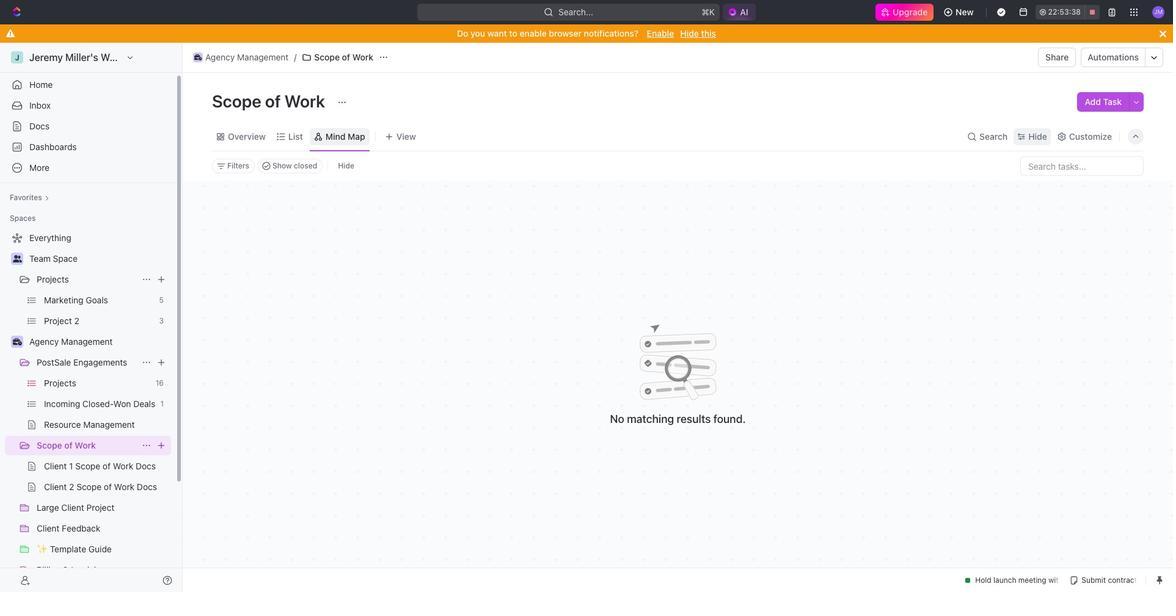 Task type: describe. For each thing, give the bounding box(es) containing it.
map
[[348, 131, 365, 141]]

resource management link
[[44, 416, 169, 435]]

client feedback link
[[37, 519, 169, 539]]

resource
[[44, 420, 81, 430]]

sidebar navigation
[[0, 43, 185, 593]]

dashboards link
[[5, 137, 171, 157]]

client for 1
[[44, 461, 67, 472]]

no
[[610, 413, 624, 426]]

task
[[1103, 97, 1122, 107]]

16
[[156, 379, 164, 388]]

scope down resource
[[37, 441, 62, 451]]

marketing goals
[[44, 295, 108, 306]]

you
[[471, 28, 485, 38]]

add task
[[1085, 97, 1122, 107]]

0 horizontal spatial scope of work link
[[37, 436, 137, 456]]

0 vertical spatial projects link
[[37, 270, 137, 290]]

incoming closed-won deals link
[[44, 395, 155, 414]]

1 vertical spatial scope of work
[[212, 91, 329, 111]]

favorites button
[[5, 191, 54, 205]]

large client project
[[37, 503, 114, 513]]

agency management inside sidebar navigation
[[29, 337, 113, 347]]

/
[[294, 52, 297, 62]]

view button
[[381, 122, 420, 151]]

billing & invoicing link
[[37, 561, 169, 581]]

client 1 scope of work docs link
[[44, 457, 169, 477]]

share
[[1046, 52, 1069, 62]]

spaces
[[10, 214, 36, 223]]

jeremy miller's workspace, , element
[[11, 51, 23, 64]]

won
[[113, 399, 131, 409]]

hide button
[[1014, 128, 1051, 145]]

new button
[[939, 2, 981, 22]]

dashboards
[[29, 142, 77, 152]]

closed
[[294, 161, 317, 170]]

billing
[[37, 565, 60, 576]]

22:53:38 button
[[1035, 5, 1100, 20]]

ai button
[[723, 4, 756, 21]]

1 inside client 1 scope of work docs link
[[69, 461, 73, 472]]

business time image inside tree
[[13, 339, 22, 346]]

client for 2
[[44, 482, 67, 493]]

mind map
[[326, 131, 365, 141]]

mind
[[326, 131, 346, 141]]

want
[[487, 28, 507, 38]]

Search tasks... text field
[[1021, 157, 1143, 175]]

client 2 scope of work docs
[[44, 482, 157, 493]]

1 vertical spatial agency management link
[[29, 332, 169, 352]]

2 for client
[[69, 482, 74, 493]]

hide inside dropdown button
[[1029, 131, 1047, 141]]

management for bottommost agency management link
[[61, 337, 113, 347]]

incoming
[[44, 399, 80, 409]]

add
[[1085, 97, 1101, 107]]

customize button
[[1053, 128, 1116, 145]]

search
[[980, 131, 1008, 141]]

everything
[[29, 233, 71, 243]]

results
[[677, 413, 711, 426]]

⌘k
[[702, 7, 715, 17]]

5
[[159, 296, 164, 305]]

everything link
[[5, 229, 169, 248]]

scope up 'client 2 scope of work docs'
[[75, 461, 100, 472]]

jeremy
[[29, 52, 63, 63]]

jeremy miller's workspace
[[29, 52, 151, 63]]

home
[[29, 79, 53, 90]]

✨ template guide
[[37, 544, 112, 555]]

postsale engagements link
[[37, 353, 137, 373]]

jm button
[[1149, 2, 1168, 22]]

home link
[[5, 75, 171, 95]]

share button
[[1038, 48, 1076, 67]]

miller's
[[65, 52, 98, 63]]

1 vertical spatial project
[[86, 503, 114, 513]]

new
[[956, 7, 974, 17]]

1 vertical spatial projects link
[[44, 374, 151, 394]]

jm
[[1154, 8, 1163, 15]]

large client project link
[[37, 499, 169, 518]]

found.
[[714, 413, 746, 426]]

do
[[457, 28, 468, 38]]

hide inside button
[[338, 161, 354, 170]]

overview link
[[225, 128, 266, 145]]

favorites
[[10, 193, 42, 202]]

scope right /
[[314, 52, 340, 62]]

team space
[[29, 254, 78, 264]]

inbox link
[[5, 96, 171, 115]]

docs for client 2 scope of work docs
[[137, 482, 157, 493]]

scope of work inside sidebar navigation
[[37, 441, 96, 451]]

1 horizontal spatial scope of work link
[[299, 50, 376, 65]]

closed-
[[82, 399, 113, 409]]

client for feedback
[[37, 524, 60, 534]]

engagements
[[73, 357, 127, 368]]

upgrade link
[[876, 4, 934, 21]]

more
[[29, 163, 50, 173]]

invoicing
[[71, 565, 106, 576]]

22:53:38
[[1048, 7, 1081, 16]]

of up client 2 scope of work docs link
[[103, 461, 111, 472]]

1 horizontal spatial agency management
[[205, 52, 289, 62]]

business time image inside agency management link
[[194, 54, 202, 60]]



Task type: locate. For each thing, give the bounding box(es) containing it.
docs down inbox
[[29, 121, 50, 131]]

show closed
[[273, 161, 317, 170]]

1 vertical spatial business time image
[[13, 339, 22, 346]]

scope
[[314, 52, 340, 62], [212, 91, 261, 111], [37, 441, 62, 451], [75, 461, 100, 472], [77, 482, 101, 493]]

1 vertical spatial agency management
[[29, 337, 113, 347]]

template
[[50, 544, 86, 555]]

business time image
[[194, 54, 202, 60], [13, 339, 22, 346]]

tree
[[5, 229, 171, 593]]

automations button
[[1082, 48, 1145, 67]]

1 horizontal spatial 1
[[160, 400, 164, 409]]

upgrade
[[893, 7, 928, 17]]

projects link up closed-
[[44, 374, 151, 394]]

deals
[[133, 399, 155, 409]]

2 horizontal spatial hide
[[1029, 131, 1047, 141]]

docs up client 2 scope of work docs link
[[136, 461, 156, 472]]

agency management link up engagements
[[29, 332, 169, 352]]

management down incoming closed-won deals 1
[[83, 420, 135, 430]]

agency management link
[[190, 50, 292, 65], [29, 332, 169, 352]]

project
[[44, 316, 72, 326], [86, 503, 114, 513]]

notifications?
[[584, 28, 639, 38]]

1 vertical spatial agency
[[29, 337, 59, 347]]

0 horizontal spatial agency management
[[29, 337, 113, 347]]

0 vertical spatial 1
[[160, 400, 164, 409]]

0 vertical spatial management
[[237, 52, 289, 62]]

list link
[[286, 128, 303, 145]]

project down 'client 2 scope of work docs'
[[86, 503, 114, 513]]

1
[[160, 400, 164, 409], [69, 461, 73, 472]]

view
[[396, 131, 416, 141]]

0 horizontal spatial 1
[[69, 461, 73, 472]]

no matching results found.
[[610, 413, 746, 426]]

mind map link
[[323, 128, 365, 145]]

project 2
[[44, 316, 79, 326]]

space
[[53, 254, 78, 264]]

of up overview
[[265, 91, 281, 111]]

1 vertical spatial scope of work link
[[37, 436, 137, 456]]

client down large
[[37, 524, 60, 534]]

docs down client 1 scope of work docs link
[[137, 482, 157, 493]]

1 right "deals"
[[160, 400, 164, 409]]

show
[[273, 161, 292, 170]]

management left /
[[237, 52, 289, 62]]

✨
[[37, 544, 48, 555]]

0 vertical spatial agency management link
[[190, 50, 292, 65]]

1 horizontal spatial agency
[[205, 52, 235, 62]]

0 horizontal spatial business time image
[[13, 339, 22, 346]]

more button
[[5, 158, 171, 178]]

0 vertical spatial scope of work
[[314, 52, 373, 62]]

0 vertical spatial 2
[[74, 316, 79, 326]]

1 vertical spatial 1
[[69, 461, 73, 472]]

client up client feedback
[[61, 503, 84, 513]]

customize
[[1069, 131, 1112, 141]]

feedback
[[62, 524, 100, 534]]

&
[[63, 565, 69, 576]]

view button
[[381, 128, 420, 145]]

guide
[[89, 544, 112, 555]]

1 inside incoming closed-won deals 1
[[160, 400, 164, 409]]

client down resource
[[44, 461, 67, 472]]

agency
[[205, 52, 235, 62], [29, 337, 59, 347]]

0 vertical spatial scope of work link
[[299, 50, 376, 65]]

work
[[352, 52, 373, 62], [285, 91, 325, 111], [75, 441, 96, 451], [113, 461, 133, 472], [114, 482, 135, 493]]

scope of work link right /
[[299, 50, 376, 65]]

management inside resource management link
[[83, 420, 135, 430]]

agency management
[[205, 52, 289, 62], [29, 337, 113, 347]]

docs for client 1 scope of work docs
[[136, 461, 156, 472]]

0 vertical spatial agency management
[[205, 52, 289, 62]]

0 vertical spatial projects
[[37, 274, 69, 285]]

0 horizontal spatial agency management link
[[29, 332, 169, 352]]

docs
[[29, 121, 50, 131], [136, 461, 156, 472], [137, 482, 157, 493]]

project down marketing at the left of the page
[[44, 316, 72, 326]]

2 up the large client project
[[69, 482, 74, 493]]

search button
[[964, 128, 1011, 145]]

projects down team space
[[37, 274, 69, 285]]

scope up overview link
[[212, 91, 261, 111]]

filters
[[227, 161, 249, 170]]

of right /
[[342, 52, 350, 62]]

marketing
[[44, 295, 83, 306]]

✨ template guide link
[[37, 540, 169, 560]]

projects link up 'goals'
[[37, 270, 137, 290]]

2 for project
[[74, 316, 79, 326]]

automations
[[1088, 52, 1139, 62]]

enable
[[520, 28, 547, 38]]

inbox
[[29, 100, 51, 111]]

hide right search
[[1029, 131, 1047, 141]]

of down resource
[[64, 441, 73, 451]]

marketing goals link
[[44, 291, 154, 310]]

scope of work link down resource management
[[37, 436, 137, 456]]

matching
[[627, 413, 674, 426]]

0 horizontal spatial agency
[[29, 337, 59, 347]]

hide left this
[[680, 28, 699, 38]]

this
[[701, 28, 716, 38]]

client 1 scope of work docs
[[44, 461, 156, 472]]

incoming closed-won deals 1
[[44, 399, 164, 409]]

agency inside tree
[[29, 337, 59, 347]]

1 vertical spatial docs
[[136, 461, 156, 472]]

search...
[[559, 7, 594, 17]]

postsale
[[37, 357, 71, 368]]

ai
[[740, 7, 748, 17]]

overview
[[228, 131, 266, 141]]

1 horizontal spatial business time image
[[194, 54, 202, 60]]

0 horizontal spatial project
[[44, 316, 72, 326]]

projects for the topmost projects "link"
[[37, 274, 69, 285]]

0 vertical spatial business time image
[[194, 54, 202, 60]]

1 vertical spatial projects
[[44, 378, 76, 389]]

scope of work link
[[299, 50, 376, 65], [37, 436, 137, 456]]

of down client 1 scope of work docs link
[[104, 482, 112, 493]]

filters button
[[212, 159, 255, 174]]

scope of work down resource
[[37, 441, 96, 451]]

3
[[159, 317, 164, 326]]

projects for bottom projects "link"
[[44, 378, 76, 389]]

client 2 scope of work docs link
[[44, 478, 169, 497]]

management up postsale engagements link
[[61, 337, 113, 347]]

2 vertical spatial docs
[[137, 482, 157, 493]]

0 vertical spatial hide
[[680, 28, 699, 38]]

projects up 'incoming'
[[44, 378, 76, 389]]

team space link
[[29, 249, 169, 269]]

0 vertical spatial agency
[[205, 52, 235, 62]]

scope of work
[[314, 52, 373, 62], [212, 91, 329, 111], [37, 441, 96, 451]]

hide down mind map link
[[338, 161, 354, 170]]

2 vertical spatial management
[[83, 420, 135, 430]]

0 vertical spatial project
[[44, 316, 72, 326]]

1 horizontal spatial hide
[[680, 28, 699, 38]]

team
[[29, 254, 51, 264]]

billing & invoicing
[[37, 565, 106, 576]]

scope of work up overview
[[212, 91, 329, 111]]

agency management down project 2
[[29, 337, 113, 347]]

projects link
[[37, 270, 137, 290], [44, 374, 151, 394]]

hide
[[680, 28, 699, 38], [1029, 131, 1047, 141], [338, 161, 354, 170]]

1 vertical spatial hide
[[1029, 131, 1047, 141]]

to
[[509, 28, 517, 38]]

0 vertical spatial docs
[[29, 121, 50, 131]]

scope down 'client 1 scope of work docs'
[[77, 482, 101, 493]]

browser
[[549, 28, 582, 38]]

user group image
[[13, 255, 22, 263]]

project 2 link
[[44, 312, 154, 331]]

1 horizontal spatial agency management link
[[190, 50, 292, 65]]

2 vertical spatial scope of work
[[37, 441, 96, 451]]

tree inside sidebar navigation
[[5, 229, 171, 593]]

do you want to enable browser notifications? enable hide this
[[457, 28, 716, 38]]

j
[[15, 53, 19, 62]]

goals
[[86, 295, 108, 306]]

client up large
[[44, 482, 67, 493]]

1 horizontal spatial project
[[86, 503, 114, 513]]

management for resource management link
[[83, 420, 135, 430]]

agency management link left /
[[190, 50, 292, 65]]

show closed button
[[257, 159, 323, 174]]

2 vertical spatial hide
[[338, 161, 354, 170]]

2 down marketing goals
[[74, 316, 79, 326]]

large
[[37, 503, 59, 513]]

0 horizontal spatial hide
[[338, 161, 354, 170]]

workspace
[[101, 52, 151, 63]]

tree containing everything
[[5, 229, 171, 593]]

scope of work right /
[[314, 52, 373, 62]]

agency management left /
[[205, 52, 289, 62]]

client feedback
[[37, 524, 100, 534]]

projects
[[37, 274, 69, 285], [44, 378, 76, 389]]

hide button
[[333, 159, 359, 174]]

enable
[[647, 28, 674, 38]]

1 up 'client 2 scope of work docs'
[[69, 461, 73, 472]]

1 vertical spatial 2
[[69, 482, 74, 493]]

1 vertical spatial management
[[61, 337, 113, 347]]

add task button
[[1078, 92, 1129, 112]]



Task type: vqa. For each thing, say whether or not it's contained in the screenshot.


